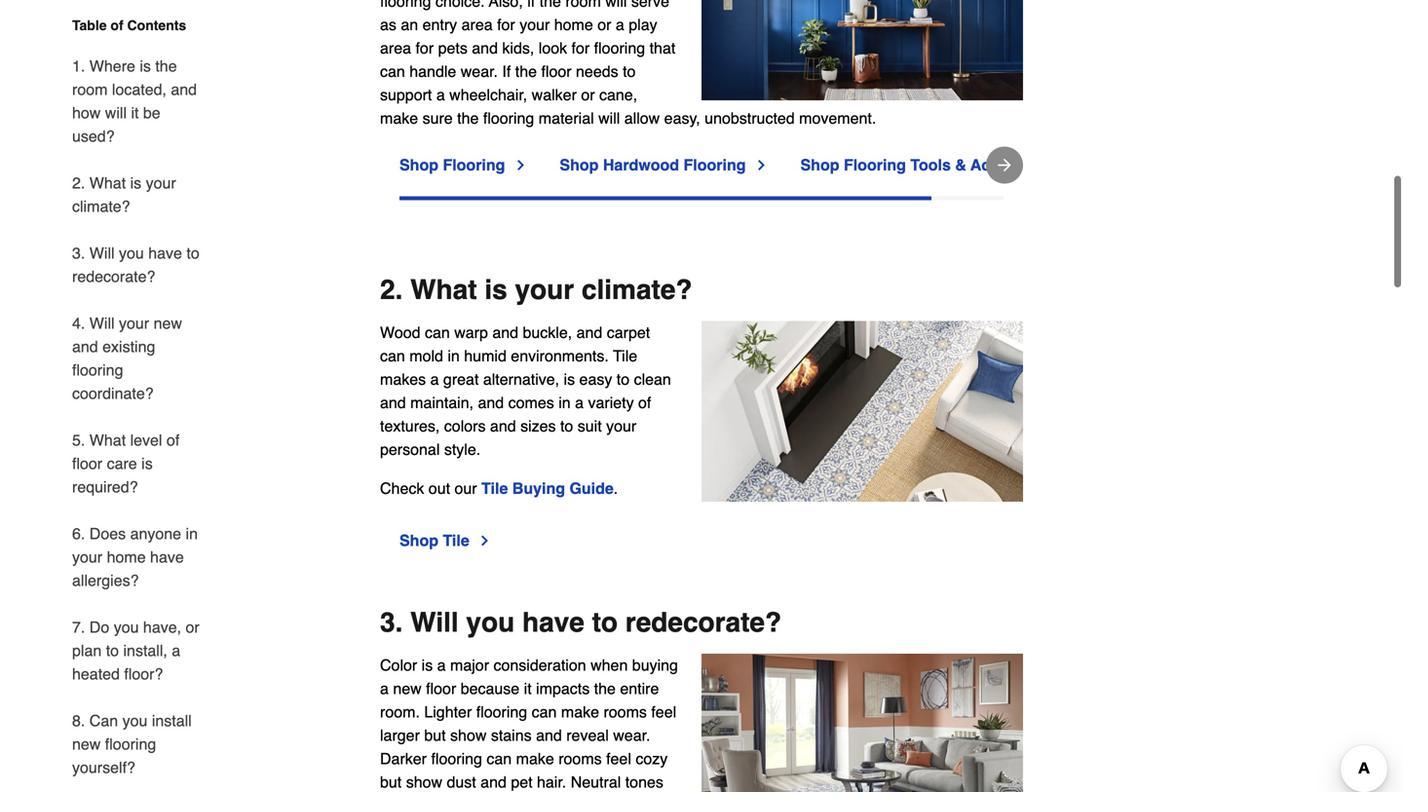 Task type: describe. For each thing, give the bounding box(es) containing it.
your inside "2. what is your climate?"
[[146, 174, 176, 192]]

have,
[[143, 618, 181, 636]]

of inside wood can warp and buckle, and carpet can mold in humid environments. tile makes a great alternative, is easy to clean and maintain, and comes in a variety of textures, colors and sizes to suit your personal style.
[[638, 394, 651, 412]]

can
[[89, 712, 118, 730]]

1 horizontal spatial feel
[[651, 703, 676, 721]]

suit
[[578, 417, 602, 435]]

0 horizontal spatial of
[[111, 18, 123, 33]]

1 vertical spatial 3.
[[380, 607, 403, 638]]

new inside 4. will your new and existing flooring coordinate?
[[154, 314, 182, 332]]

shop tile
[[399, 531, 469, 549]]

your inside 6. does anyone in your home have allergies?
[[72, 548, 102, 566]]

mold
[[409, 347, 443, 365]]

6. does anyone in your home have allergies?
[[72, 525, 198, 589]]

flooring up stains
[[476, 703, 527, 721]]

new inside color is a major consideration when buying a new floor because it impacts the entire room. lighter flooring can make rooms feel larger but show stains and reveal wear. darker flooring can make rooms feel cozy but show dust and pet hair. neutral
[[393, 680, 422, 698]]

it inside color is a major consideration when buying a new floor because it impacts the entire room. lighter flooring can make rooms feel larger but show stains and reveal wear. darker flooring can make rooms feel cozy but show dust and pet hair. neutral
[[524, 680, 532, 698]]

pet
[[511, 773, 533, 791]]

clean
[[634, 370, 671, 388]]

8. can you install new flooring yourself?
[[72, 712, 192, 777]]

and left sizes
[[490, 417, 516, 435]]

2 vertical spatial tile
[[443, 531, 469, 549]]

home
[[107, 548, 146, 566]]

shop for shop tile
[[399, 531, 438, 549]]

table
[[72, 18, 107, 33]]

to up variety
[[617, 370, 630, 388]]

larger
[[380, 726, 420, 744]]

entire
[[620, 680, 659, 698]]

sizes
[[520, 417, 556, 435]]

buckle,
[[523, 323, 572, 341]]

5. what level of floor care is required? link
[[72, 417, 203, 511]]

can up mold
[[425, 323, 450, 341]]

8. can you install new flooring yourself? link
[[72, 698, 203, 791]]

wood can warp and buckle, and carpet can mold in humid environments. tile makes a great alternative, is easy to clean and maintain, and comes in a variety of textures, colors and sizes to suit your personal style.
[[380, 323, 671, 458]]

7. do you have, or plan to install, a heated floor?
[[72, 618, 199, 683]]

will for 3. will you have to redecorate? link
[[89, 244, 115, 262]]

consideration
[[493, 656, 586, 674]]

1 vertical spatial 2.
[[380, 274, 403, 305]]

room.
[[380, 703, 420, 721]]

how
[[72, 104, 101, 122]]

2 horizontal spatial in
[[559, 394, 571, 412]]

it inside "1. where is the room located, and how will it be used?"
[[131, 104, 139, 122]]

floor?
[[124, 665, 163, 683]]

floor inside 5. what level of floor care is required?
[[72, 455, 102, 473]]

7. do you have, or plan to install, a heated floor? link
[[72, 604, 203, 698]]

personal
[[380, 440, 440, 458]]

accessories
[[970, 156, 1062, 174]]

out
[[429, 479, 450, 497]]

buying
[[512, 479, 565, 497]]

what for 5. what level of floor care is required? link
[[89, 431, 126, 449]]

will for 4. will your new and existing flooring coordinate? link
[[89, 314, 115, 332]]

style.
[[444, 440, 481, 458]]

&
[[955, 156, 966, 174]]

impacts
[[536, 680, 590, 698]]

cozy
[[636, 750, 668, 768]]

major
[[450, 656, 489, 674]]

a inside the 7. do you have, or plan to install, a heated floor?
[[172, 642, 180, 660]]

wood
[[380, 323, 420, 341]]

when
[[591, 656, 628, 674]]

check out our tile buying guide .
[[380, 479, 618, 497]]

and up environments.
[[576, 323, 602, 341]]

and inside "1. where is the room located, and how will it be used?"
[[171, 80, 197, 98]]

can down impacts
[[532, 703, 557, 721]]

0 horizontal spatial show
[[406, 773, 442, 791]]

1 horizontal spatial rooms
[[604, 703, 647, 721]]

0 horizontal spatial feel
[[606, 750, 631, 768]]

1 vertical spatial rooms
[[558, 750, 602, 768]]

humid
[[464, 347, 507, 365]]

7.
[[72, 618, 85, 636]]

1. where is the room located, and how will it be used? link
[[72, 43, 203, 160]]

to inside 3. will you have to redecorate? link
[[186, 244, 199, 262]]

located,
[[112, 80, 167, 98]]

have inside 3. will you have to redecorate? link
[[148, 244, 182, 262]]

a up maintain,
[[430, 370, 439, 388]]

shop for shop flooring tools & accessories
[[800, 156, 839, 174]]

room
[[72, 80, 108, 98]]

warp
[[454, 323, 488, 341]]

install
[[152, 712, 192, 730]]

new inside 8. can you install new flooring yourself?
[[72, 735, 101, 753]]

lighter
[[424, 703, 472, 721]]

carpet
[[607, 323, 650, 341]]

3. will you have to redecorate? link
[[72, 230, 203, 300]]

plan
[[72, 642, 102, 660]]

tile inside wood can warp and buckle, and carpet can mold in humid environments. tile makes a great alternative, is easy to clean and maintain, and comes in a variety of textures, colors and sizes to suit your personal style.
[[613, 347, 637, 365]]

darker
[[380, 750, 427, 768]]

care
[[107, 455, 137, 473]]

tools
[[910, 156, 951, 174]]

of inside 5. what level of floor care is required?
[[167, 431, 180, 449]]

table of contents
[[72, 18, 186, 33]]

used?
[[72, 127, 115, 145]]

1 vertical spatial climate?
[[582, 274, 692, 305]]

is up warp
[[485, 274, 507, 305]]

chevron right image for shop hardwood flooring
[[754, 157, 769, 173]]

.
[[614, 479, 618, 497]]

table of contents element
[[57, 16, 203, 792]]

1 vertical spatial 2. what is your climate?
[[380, 274, 692, 305]]

comes
[[508, 394, 554, 412]]

anyone
[[130, 525, 181, 543]]

shop for shop hardwood flooring
[[560, 156, 599, 174]]

and up humid
[[492, 323, 518, 341]]

1 horizontal spatial in
[[448, 347, 460, 365]]

0 vertical spatial but
[[424, 726, 446, 744]]

reveal
[[566, 726, 609, 744]]

will
[[105, 104, 127, 122]]

color is a major consideration when buying a new floor because it impacts the entire room. lighter flooring can make rooms feel larger but show stains and reveal wear. darker flooring can make rooms feel cozy but show dust and pet hair. neutral 
[[380, 656, 678, 792]]

shop hardwood flooring
[[560, 156, 746, 174]]

have inside 6. does anyone in your home have allergies?
[[150, 548, 184, 566]]

heated
[[72, 665, 120, 683]]

an overhead shot of a living room with a fireplace, sisal rug and spanish tile in blue and beige. image
[[702, 321, 1023, 502]]

color
[[380, 656, 417, 674]]

2. what is your climate? inside 2. what is your climate? link
[[72, 174, 176, 215]]

required?
[[72, 478, 138, 496]]

our
[[455, 479, 477, 497]]



Task type: locate. For each thing, give the bounding box(es) containing it.
buying
[[632, 656, 678, 674]]

but down darker
[[380, 773, 402, 791]]

flooring inside 4. will your new and existing flooring coordinate?
[[72, 361, 123, 379]]

2 vertical spatial in
[[186, 525, 198, 543]]

you for the 8. can you install new flooring yourself? link
[[122, 712, 148, 730]]

your down variety
[[606, 417, 636, 435]]

0 vertical spatial will
[[89, 244, 115, 262]]

2 horizontal spatial tile
[[613, 347, 637, 365]]

shop flooring link
[[399, 153, 529, 177]]

is right color at left bottom
[[422, 656, 433, 674]]

flooring right 'hardwood'
[[684, 156, 746, 174]]

you inside 3. will you have to redecorate?
[[119, 244, 144, 262]]

of down clean
[[638, 394, 651, 412]]

be
[[143, 104, 160, 122]]

2. down used?
[[72, 174, 85, 192]]

an entryway that's painted white on top and bright blue on the bottom with dark wood floors. image
[[702, 0, 1023, 100]]

of right level
[[167, 431, 180, 449]]

1 vertical spatial redecorate?
[[625, 607, 782, 638]]

1 vertical spatial floor
[[426, 680, 456, 698]]

environments.
[[511, 347, 609, 365]]

contents
[[127, 18, 186, 33]]

but down lighter
[[424, 726, 446, 744]]

5. what level of floor care is required?
[[72, 431, 180, 496]]

do
[[89, 618, 109, 636]]

is down 1. where is the room located, and how will it be used? "link"
[[130, 174, 141, 192]]

0 horizontal spatial it
[[131, 104, 139, 122]]

it down 'consideration'
[[524, 680, 532, 698]]

you down 2. what is your climate? link
[[119, 244, 144, 262]]

have down anyone
[[150, 548, 184, 566]]

1 vertical spatial show
[[406, 773, 442, 791]]

level
[[130, 431, 162, 449]]

you inside the 7. do you have, or plan to install, a heated floor?
[[114, 618, 139, 636]]

floor inside color is a major consideration when buying a new floor because it impacts the entire room. lighter flooring can make rooms feel larger but show stains and reveal wear. darker flooring can make rooms feel cozy but show dust and pet hair. neutral
[[426, 680, 456, 698]]

3 flooring from the left
[[844, 156, 906, 174]]

1 horizontal spatial 2. what is your climate?
[[380, 274, 692, 305]]

will
[[89, 244, 115, 262], [89, 314, 115, 332], [410, 607, 459, 638]]

shop hardwood flooring link
[[560, 153, 769, 177]]

0 vertical spatial feel
[[651, 703, 676, 721]]

hardwood
[[603, 156, 679, 174]]

what for 2. what is your climate? link
[[89, 174, 126, 192]]

0 horizontal spatial 3.
[[72, 244, 85, 262]]

1 horizontal spatial of
[[167, 431, 180, 449]]

the
[[155, 57, 177, 75], [594, 680, 616, 698]]

what up warp
[[410, 274, 477, 305]]

allergies?
[[72, 571, 139, 589]]

2 horizontal spatial of
[[638, 394, 651, 412]]

1 vertical spatial chevron right image
[[477, 533, 493, 549]]

feel
[[651, 703, 676, 721], [606, 750, 631, 768]]

the up the located,
[[155, 57, 177, 75]]

0 vertical spatial make
[[561, 703, 599, 721]]

floor
[[72, 455, 102, 473], [426, 680, 456, 698]]

flooring down can
[[105, 735, 156, 753]]

to right the 'plan' at bottom left
[[106, 642, 119, 660]]

1 horizontal spatial flooring
[[684, 156, 746, 174]]

it left be
[[131, 104, 139, 122]]

2. what is your climate? down used?
[[72, 174, 176, 215]]

redecorate? inside table of contents 'element'
[[72, 267, 155, 285]]

chevron right image for shop tile
[[477, 533, 493, 549]]

2 flooring from the left
[[684, 156, 746, 174]]

0 horizontal spatial in
[[186, 525, 198, 543]]

in right comes
[[559, 394, 571, 412]]

2 vertical spatial will
[[410, 607, 459, 638]]

0 horizontal spatial tile
[[443, 531, 469, 549]]

arrow right image
[[995, 155, 1014, 175]]

a left major
[[437, 656, 446, 674]]

in up great
[[448, 347, 460, 365]]

you inside 8. can you install new flooring yourself?
[[122, 712, 148, 730]]

0 horizontal spatial 3. will you have to redecorate?
[[72, 244, 199, 285]]

show down lighter
[[450, 726, 487, 744]]

is inside 5. what level of floor care is required?
[[141, 455, 153, 473]]

3.
[[72, 244, 85, 262], [380, 607, 403, 638]]

1 vertical spatial 3. will you have to redecorate?
[[380, 607, 782, 638]]

what inside 2. what is your climate? link
[[89, 174, 126, 192]]

4. will your new and existing flooring coordinate? link
[[72, 300, 203, 417]]

0 vertical spatial show
[[450, 726, 487, 744]]

2 vertical spatial have
[[522, 607, 584, 638]]

will right 4.
[[89, 314, 115, 332]]

0 horizontal spatial but
[[380, 773, 402, 791]]

coordinate?
[[72, 384, 154, 402]]

what up care
[[89, 431, 126, 449]]

make up "pet"
[[516, 750, 554, 768]]

tile down "our"
[[443, 531, 469, 549]]

what down used?
[[89, 174, 126, 192]]

chevron right image
[[754, 157, 769, 173], [477, 533, 493, 549]]

2. up wood
[[380, 274, 403, 305]]

is inside wood can warp and buckle, and carpet can mold in humid environments. tile makes a great alternative, is easy to clean and maintain, and comes in a variety of textures, colors and sizes to suit your personal style.
[[564, 370, 575, 388]]

1 vertical spatial new
[[393, 680, 422, 698]]

0 vertical spatial have
[[148, 244, 182, 262]]

the inside "1. where is the room located, and how will it be used?"
[[155, 57, 177, 75]]

0 vertical spatial it
[[131, 104, 139, 122]]

2 vertical spatial of
[[167, 431, 180, 449]]

existing
[[102, 338, 155, 356]]

flooring for shop flooring tools & accessories
[[844, 156, 906, 174]]

1 horizontal spatial climate?
[[582, 274, 692, 305]]

1 vertical spatial it
[[524, 680, 532, 698]]

your down be
[[146, 174, 176, 192]]

can down wood
[[380, 347, 405, 365]]

shop flooring
[[399, 156, 505, 174]]

neutral
[[571, 773, 621, 791]]

your up existing
[[119, 314, 149, 332]]

flooring up dust in the left of the page
[[431, 750, 482, 768]]

1 vertical spatial but
[[380, 773, 402, 791]]

tile buying guide link
[[481, 479, 614, 497]]

alternative,
[[483, 370, 559, 388]]

1 horizontal spatial chevron right image
[[754, 157, 769, 173]]

yourself?
[[72, 759, 135, 777]]

1 horizontal spatial tile
[[481, 479, 508, 497]]

you
[[119, 244, 144, 262], [466, 607, 515, 638], [114, 618, 139, 636], [122, 712, 148, 730]]

and inside 4. will your new and existing flooring coordinate?
[[72, 338, 98, 356]]

have
[[148, 244, 182, 262], [150, 548, 184, 566], [522, 607, 584, 638]]

is inside color is a major consideration when buying a new floor because it impacts the entire room. lighter flooring can make rooms feel larger but show stains and reveal wear. darker flooring can make rooms feel cozy but show dust and pet hair. neutral
[[422, 656, 433, 674]]

and up colors
[[478, 394, 504, 412]]

0 vertical spatial the
[[155, 57, 177, 75]]

0 vertical spatial 3. will you have to redecorate?
[[72, 244, 199, 285]]

1 horizontal spatial floor
[[426, 680, 456, 698]]

2 horizontal spatial flooring
[[844, 156, 906, 174]]

show down darker
[[406, 773, 442, 791]]

2 vertical spatial new
[[72, 735, 101, 753]]

and
[[171, 80, 197, 98], [492, 323, 518, 341], [576, 323, 602, 341], [72, 338, 98, 356], [380, 394, 406, 412], [478, 394, 504, 412], [490, 417, 516, 435], [536, 726, 562, 744], [481, 773, 507, 791]]

the inside color is a major consideration when buying a new floor because it impacts the entire room. lighter flooring can make rooms feel larger but show stains and reveal wear. darker flooring can make rooms feel cozy but show dust and pet hair. neutral
[[594, 680, 616, 698]]

in right anyone
[[186, 525, 198, 543]]

shop for shop flooring
[[399, 156, 438, 174]]

1 flooring from the left
[[443, 156, 505, 174]]

flooring for shop flooring
[[443, 156, 505, 174]]

hair.
[[537, 773, 566, 791]]

0 horizontal spatial redecorate?
[[72, 267, 155, 285]]

0 vertical spatial 3.
[[72, 244, 85, 262]]

scrollbar
[[399, 196, 931, 200]]

0 vertical spatial of
[[111, 18, 123, 33]]

and right stains
[[536, 726, 562, 744]]

to inside the 7. do you have, or plan to install, a heated floor?
[[106, 642, 119, 660]]

is down level
[[141, 455, 153, 473]]

redecorate? up 4.
[[72, 267, 155, 285]]

0 vertical spatial 2.
[[72, 174, 85, 192]]

climate? up 3. will you have to redecorate? link
[[72, 197, 130, 215]]

is down environments.
[[564, 370, 575, 388]]

1 horizontal spatial show
[[450, 726, 487, 744]]

show
[[450, 726, 487, 744], [406, 773, 442, 791]]

8.
[[72, 712, 85, 730]]

check
[[380, 479, 424, 497]]

4. will your new and existing flooring coordinate?
[[72, 314, 182, 402]]

0 horizontal spatial floor
[[72, 455, 102, 473]]

your down "6."
[[72, 548, 102, 566]]

and right the located,
[[171, 80, 197, 98]]

new down 8.
[[72, 735, 101, 753]]

1 vertical spatial the
[[594, 680, 616, 698]]

rooms down reveal on the bottom
[[558, 750, 602, 768]]

0 horizontal spatial 2. what is your climate?
[[72, 174, 176, 215]]

chevron right image inside shop tile link
[[477, 533, 493, 549]]

to down 2. what is your climate? link
[[186, 244, 199, 262]]

guide
[[569, 479, 614, 497]]

install,
[[123, 642, 167, 660]]

1 vertical spatial of
[[638, 394, 651, 412]]

0 vertical spatial in
[[448, 347, 460, 365]]

and left "pet"
[[481, 773, 507, 791]]

makes
[[380, 370, 426, 388]]

climate? inside "2. what is your climate?"
[[72, 197, 130, 215]]

where
[[89, 57, 135, 75]]

can down stains
[[487, 750, 512, 768]]

easy
[[579, 370, 612, 388]]

2 horizontal spatial new
[[393, 680, 422, 698]]

1 horizontal spatial new
[[154, 314, 182, 332]]

0 vertical spatial what
[[89, 174, 126, 192]]

chevron right image
[[513, 157, 529, 173]]

4.
[[72, 314, 85, 332]]

1 vertical spatial will
[[89, 314, 115, 332]]

will up major
[[410, 607, 459, 638]]

will down 2. what is your climate? link
[[89, 244, 115, 262]]

1 vertical spatial feel
[[606, 750, 631, 768]]

is
[[140, 57, 151, 75], [130, 174, 141, 192], [485, 274, 507, 305], [564, 370, 575, 388], [141, 455, 153, 473], [422, 656, 433, 674]]

1.
[[72, 57, 85, 75]]

you up major
[[466, 607, 515, 638]]

chevron right image inside shop hardwood flooring link
[[754, 157, 769, 173]]

tile right "our"
[[481, 479, 508, 497]]

1. where is the room located, and how will it be used?
[[72, 57, 197, 145]]

1 vertical spatial make
[[516, 750, 554, 768]]

in
[[448, 347, 460, 365], [559, 394, 571, 412], [186, 525, 198, 543]]

flooring
[[443, 156, 505, 174], [684, 156, 746, 174], [844, 156, 906, 174]]

stains
[[491, 726, 532, 744]]

1 vertical spatial in
[[559, 394, 571, 412]]

3. up 4.
[[72, 244, 85, 262]]

0 horizontal spatial flooring
[[443, 156, 505, 174]]

shop
[[399, 156, 438, 174], [560, 156, 599, 174], [800, 156, 839, 174], [399, 531, 438, 549]]

3. will you have to redecorate? inside table of contents 'element'
[[72, 244, 199, 285]]

shop flooring tools & accessories link
[[800, 153, 1085, 177]]

new up existing
[[154, 314, 182, 332]]

is inside "1. where is the room located, and how will it be used?"
[[140, 57, 151, 75]]

have down 2. what is your climate? link
[[148, 244, 182, 262]]

the down the when
[[594, 680, 616, 698]]

you right can
[[122, 712, 148, 730]]

1 horizontal spatial redecorate?
[[625, 607, 782, 638]]

feel down the wear.
[[606, 750, 631, 768]]

or
[[186, 618, 199, 636]]

flooring up coordinate?
[[72, 361, 123, 379]]

1 vertical spatial what
[[410, 274, 477, 305]]

a down have,
[[172, 642, 180, 660]]

colors
[[444, 417, 486, 435]]

rooms
[[604, 703, 647, 721], [558, 750, 602, 768]]

0 vertical spatial rooms
[[604, 703, 647, 721]]

1 horizontal spatial the
[[594, 680, 616, 698]]

0 horizontal spatial climate?
[[72, 197, 130, 215]]

1 horizontal spatial it
[[524, 680, 532, 698]]

6. does anyone in your home have allergies? link
[[72, 511, 203, 604]]

0 vertical spatial chevron right image
[[754, 157, 769, 173]]

a living room with coral walls, navy curtains, a navy floral rug and heathered oak floors. image
[[702, 654, 1023, 792]]

but
[[424, 726, 446, 744], [380, 773, 402, 791]]

to left suit
[[560, 417, 573, 435]]

flooring left chevron right icon in the left of the page
[[443, 156, 505, 174]]

can
[[425, 323, 450, 341], [380, 347, 405, 365], [532, 703, 557, 721], [487, 750, 512, 768]]

maintain,
[[410, 394, 474, 412]]

does
[[89, 525, 126, 543]]

0 horizontal spatial new
[[72, 735, 101, 753]]

make up reveal on the bottom
[[561, 703, 599, 721]]

what inside 5. what level of floor care is required?
[[89, 431, 126, 449]]

2. inside "2. what is your climate?"
[[72, 174, 85, 192]]

0 horizontal spatial the
[[155, 57, 177, 75]]

climate?
[[72, 197, 130, 215], [582, 274, 692, 305]]

0 horizontal spatial make
[[516, 750, 554, 768]]

your up buckle,
[[515, 274, 574, 305]]

0 vertical spatial climate?
[[72, 197, 130, 215]]

1 horizontal spatial 3. will you have to redecorate?
[[380, 607, 782, 638]]

2 vertical spatial what
[[89, 431, 126, 449]]

variety
[[588, 394, 634, 412]]

textures,
[[380, 417, 440, 435]]

to up the when
[[592, 607, 618, 638]]

3. will you have to redecorate?
[[72, 244, 199, 285], [380, 607, 782, 638]]

3. will you have to redecorate? up the when
[[380, 607, 782, 638]]

1 horizontal spatial but
[[424, 726, 446, 744]]

flooring inside 8. can you install new flooring yourself?
[[105, 735, 156, 753]]

3. up color at left bottom
[[380, 607, 403, 638]]

new up "room."
[[393, 680, 422, 698]]

0 vertical spatial floor
[[72, 455, 102, 473]]

and down "makes"
[[380, 394, 406, 412]]

1 vertical spatial have
[[150, 548, 184, 566]]

and down 4.
[[72, 338, 98, 356]]

1 vertical spatial tile
[[481, 479, 508, 497]]

will inside 4. will your new and existing flooring coordinate?
[[89, 314, 115, 332]]

flooring left tools in the top of the page
[[844, 156, 906, 174]]

a
[[430, 370, 439, 388], [575, 394, 584, 412], [172, 642, 180, 660], [437, 656, 446, 674], [380, 680, 389, 698]]

feel down entire
[[651, 703, 676, 721]]

your inside 4. will your new and existing flooring coordinate?
[[119, 314, 149, 332]]

have up 'consideration'
[[522, 607, 584, 638]]

rooms up the wear.
[[604, 703, 647, 721]]

0 vertical spatial redecorate?
[[72, 267, 155, 285]]

0 horizontal spatial rooms
[[558, 750, 602, 768]]

redecorate? up the buying
[[625, 607, 782, 638]]

wear.
[[613, 726, 650, 744]]

0 vertical spatial new
[[154, 314, 182, 332]]

floor up lighter
[[426, 680, 456, 698]]

3. will you have to redecorate? down 2. what is your climate? link
[[72, 244, 199, 285]]

a down color at left bottom
[[380, 680, 389, 698]]

your inside wood can warp and buckle, and carpet can mold in humid environments. tile makes a great alternative, is easy to clean and maintain, and comes in a variety of textures, colors and sizes to suit your personal style.
[[606, 417, 636, 435]]

0 horizontal spatial chevron right image
[[477, 533, 493, 549]]

a up suit
[[575, 394, 584, 412]]

0 vertical spatial tile
[[613, 347, 637, 365]]

is up the located,
[[140, 57, 151, 75]]

you for 3. will you have to redecorate? link
[[119, 244, 144, 262]]

of right table
[[111, 18, 123, 33]]

because
[[461, 680, 520, 698]]

1 horizontal spatial 2.
[[380, 274, 403, 305]]

2. what is your climate? up buckle,
[[380, 274, 692, 305]]

dust
[[447, 773, 476, 791]]

1 horizontal spatial make
[[561, 703, 599, 721]]

you for 7. do you have, or plan to install, a heated floor? link
[[114, 618, 139, 636]]

0 vertical spatial 2. what is your climate?
[[72, 174, 176, 215]]

tile down carpet
[[613, 347, 637, 365]]

climate? up carpet
[[582, 274, 692, 305]]

floor down 5.
[[72, 455, 102, 473]]

2. what is your climate? link
[[72, 160, 203, 230]]

great
[[443, 370, 479, 388]]

0 horizontal spatial 2.
[[72, 174, 85, 192]]

1 horizontal spatial 3.
[[380, 607, 403, 638]]

5.
[[72, 431, 85, 449]]

3. inside table of contents 'element'
[[72, 244, 85, 262]]

in inside 6. does anyone in your home have allergies?
[[186, 525, 198, 543]]

you right "do" at the left bottom of the page
[[114, 618, 139, 636]]



Task type: vqa. For each thing, say whether or not it's contained in the screenshot.
Compare "button"
no



